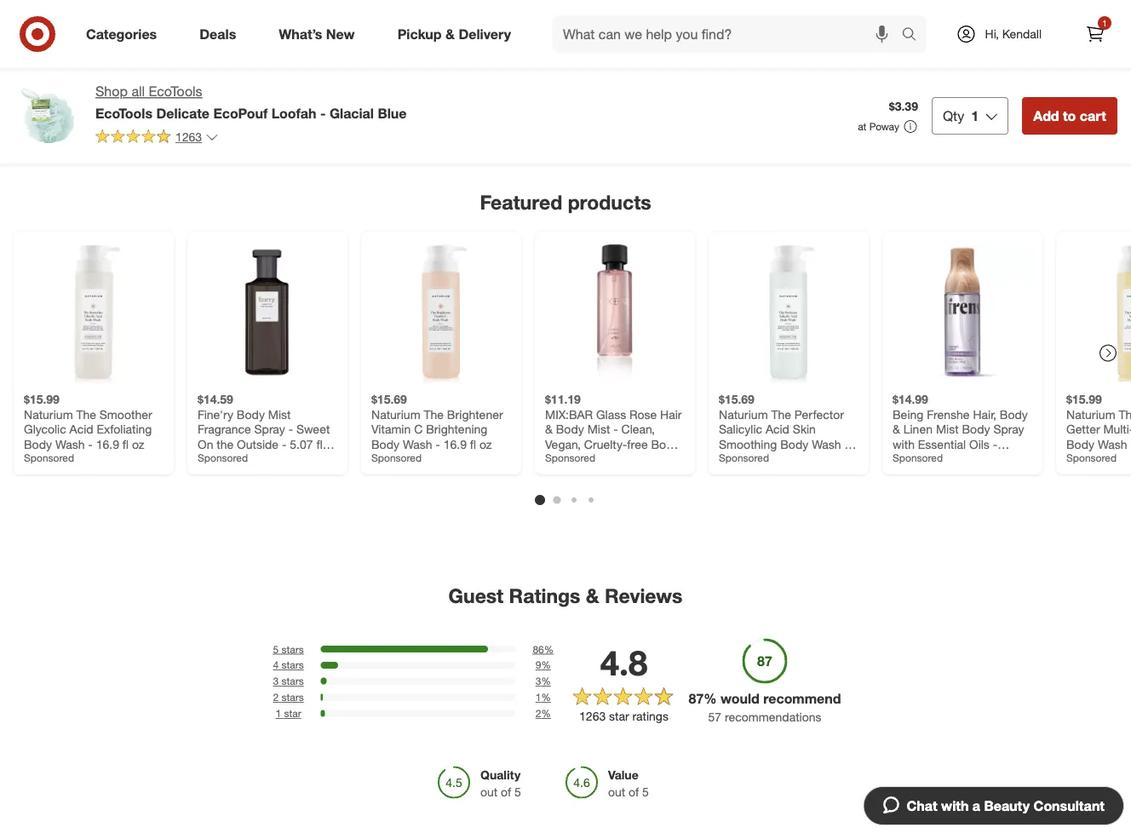 Task type: vqa. For each thing, say whether or not it's contained in the screenshot.


Task type: describe. For each thing, give the bounding box(es) containing it.
new
[[326, 26, 355, 42]]

9 %
[[536, 659, 551, 672]]

1 horizontal spatial hair
[[660, 407, 682, 422]]

all
[[132, 83, 145, 100]]

naturium for glycolic
[[24, 407, 73, 422]]

user image by @the_calebalexander image
[[409, 0, 600, 145]]

value out of 5
[[608, 767, 649, 799]]

5.07
[[290, 437, 313, 452]]

spray inside $11.19 mix:bar glass rose hair & body mist - clean, vegan, cruelty-free body spray & hair perfume for women - 5 fl oz
[[545, 452, 576, 466]]

kendall
[[1003, 26, 1042, 41]]

2 sponsored from the left
[[198, 452, 248, 464]]

sponsored inside "$15.69 naturium the brightener vitamin c brightening body wash - 16.9 fl oz sponsored"
[[372, 452, 422, 464]]

fl inside $14.59 fine'ry body mist fragrance spray - sweet on the outside - 5.07 fl oz
[[316, 437, 323, 452]]

free
[[627, 437, 648, 452]]

exfoliating
[[97, 422, 152, 437]]

recommend
[[764, 690, 842, 707]]

2 for 2 stars
[[273, 691, 279, 704]]

fine'ry body mist fragrance spray - sweet on the outside - 5.07 fl oz image
[[198, 242, 337, 382]]

- inside shop all ecotools ecotools delicate ecopouf loofah - glacial blue
[[320, 105, 326, 121]]

fl inside "$15.69 naturium the brightener vitamin c brightening body wash - 16.9 fl oz sponsored"
[[470, 437, 476, 452]]

smoothing
[[719, 437, 777, 452]]

star for 1
[[284, 707, 301, 720]]

oz inside $14.99 being frenshe hair, body & linen mist body spray with essential oils - lavender cloud - 5 fl oz
[[1008, 452, 1021, 466]]

1263 star ratings
[[580, 709, 669, 724]]

mist for being
[[936, 422, 959, 437]]

- left sweet
[[289, 422, 293, 437]]

sponsored inside $15.99 naturium th sponsored
[[1067, 452, 1117, 464]]

naturium the smoother glycolic acid exfoliating body wash - 16.9 fl oz image
[[24, 242, 164, 382]]

blue
[[378, 105, 407, 121]]

2 stars
[[273, 691, 304, 704]]

qty 1
[[943, 107, 979, 124]]

clean,
[[622, 422, 655, 437]]

wash inside $15.69 naturium the perfector salicylic acid skin smoothing body wash - 16.9 fl oz
[[812, 437, 842, 452]]

vitamin
[[372, 422, 411, 437]]

guest ratings & reviews
[[449, 584, 683, 607]]

% for 86
[[544, 643, 554, 656]]

deals link
[[185, 15, 258, 53]]

ratings
[[509, 584, 581, 607]]

$14.59
[[198, 392, 233, 407]]

of for value
[[629, 784, 639, 799]]

what's new link
[[264, 15, 376, 53]]

16.9 inside $15.69 naturium the perfector salicylic acid skin smoothing body wash - 16.9 fl oz
[[719, 452, 742, 466]]

oz inside $15.99 naturium the smoother glycolic acid exfoliating body wash - 16.9 fl oz sponsored
[[132, 437, 144, 452]]

oz inside $15.69 naturium the perfector salicylic acid skin smoothing body wash - 16.9 fl oz
[[755, 452, 768, 466]]

86 %
[[533, 643, 554, 656]]

4.8
[[600, 642, 648, 684]]

the for exfoliating
[[76, 407, 96, 422]]

naturium inside $15.99 naturium th sponsored
[[1067, 407, 1116, 422]]

stars for 5 stars
[[282, 643, 304, 656]]

add
[[1034, 107, 1060, 124]]

5 inside $14.99 being frenshe hair, body & linen mist body spray with essential oils - lavender cloud - 5 fl oz
[[989, 452, 996, 466]]

linen
[[904, 422, 933, 437]]

0 vertical spatial ecotools
[[149, 83, 202, 100]]

out for quality out of 5
[[481, 784, 498, 799]]

mist inside $14.59 fine'ry body mist fragrance spray - sweet on the outside - 5.07 fl oz
[[268, 407, 291, 422]]

2 %
[[536, 707, 551, 720]]

$15.69 naturium the perfector salicylic acid skin smoothing body wash - 16.9 fl oz
[[719, 392, 850, 466]]

glycolic
[[24, 422, 66, 437]]

16.9 for brightening
[[444, 437, 467, 452]]

- right oils
[[993, 437, 998, 452]]

to
[[1063, 107, 1077, 124]]

quality out of 5
[[481, 767, 521, 799]]

5 up 4
[[273, 643, 279, 656]]

what's
[[279, 26, 322, 42]]

categories
[[86, 26, 157, 42]]

naturium the brightener vitamin c brightening body wash - 16.9 fl oz image
[[372, 242, 511, 382]]

$14.59 fine'ry body mist fragrance spray - sweet on the outside - 5.07 fl oz
[[198, 392, 330, 466]]

1 %
[[536, 691, 551, 704]]

2 for 2 %
[[536, 707, 541, 720]]

wash for acid
[[55, 437, 85, 452]]

$15.69 for naturium the perfector salicylic acid skin smoothing body wash - 16.9 fl oz
[[719, 392, 755, 407]]

the for skin
[[772, 407, 792, 422]]

search button
[[894, 15, 935, 56]]

add to cart button
[[1023, 97, 1118, 135]]

pickup & delivery
[[398, 26, 511, 42]]

fl inside $14.99 being frenshe hair, body & linen mist body spray with essential oils - lavender cloud - 5 fl oz
[[999, 452, 1005, 466]]

quality
[[481, 767, 521, 782]]

naturium for vitamin
[[372, 407, 421, 422]]

perfume
[[615, 452, 661, 466]]

$14.99 being frenshe hair, body & linen mist body spray with essential oils - lavender cloud - 5 fl oz
[[893, 392, 1028, 466]]

categories link
[[72, 15, 178, 53]]

of for quality
[[501, 784, 511, 799]]

$14.99
[[893, 392, 929, 407]]

1263 for 1263 star ratings
[[580, 709, 606, 724]]

9
[[536, 659, 541, 672]]

- inside $15.69 naturium the perfector salicylic acid skin smoothing body wash - 16.9 fl oz
[[845, 437, 850, 452]]

1263 link
[[95, 129, 219, 148]]

What can we help you find? suggestions appear below search field
[[553, 15, 906, 53]]

glacial
[[330, 105, 374, 121]]

pickup & delivery link
[[383, 15, 533, 53]]

chat with a beauty consultant
[[907, 798, 1105, 814]]

skin
[[793, 422, 816, 437]]

naturium the perfector salicylic acid skin smoothing body wash - 16.9 fl oz image
[[719, 242, 859, 382]]

- left clean,
[[614, 422, 618, 437]]

cloud
[[946, 452, 978, 466]]

reviews
[[605, 584, 683, 607]]

6 sponsored from the left
[[893, 452, 943, 464]]

guest
[[449, 584, 504, 607]]

shop
[[95, 83, 128, 100]]

rose
[[630, 407, 657, 422]]

c
[[414, 422, 423, 437]]

3 for 3 stars
[[273, 675, 279, 688]]

oz inside $14.59 fine'ry body mist fragrance spray - sweet on the outside - 5.07 fl oz
[[198, 452, 210, 466]]

% for 2
[[541, 707, 551, 720]]

body inside "$15.69 naturium the brightener vitamin c brightening body wash - 16.9 fl oz sponsored"
[[372, 437, 400, 452]]

87
[[689, 690, 704, 707]]

1 right qty
[[972, 107, 979, 124]]

delivery
[[459, 26, 511, 42]]

% for 3
[[541, 675, 551, 688]]

would
[[721, 690, 760, 707]]

essential
[[918, 437, 966, 452]]

- right "women"
[[589, 466, 594, 481]]

user image by @lifeofken258 image
[[0, 0, 191, 145]]

5 stars
[[273, 643, 304, 656]]

acid for body
[[766, 422, 790, 437]]

wash for c
[[403, 437, 432, 452]]

- inside $15.99 naturium the smoother glycolic acid exfoliating body wash - 16.9 fl oz sponsored
[[88, 437, 93, 452]]

5 inside $11.19 mix:bar glass rose hair & body mist - clean, vegan, cruelty-free body spray & hair perfume for women - 5 fl oz
[[597, 466, 604, 481]]

add to cart
[[1034, 107, 1107, 124]]

$15.99 for naturium th
[[1067, 392, 1103, 407]]

spray inside $14.59 fine'ry body mist fragrance spray - sweet on the outside - 5.07 fl oz
[[254, 422, 285, 437]]

with inside button
[[942, 798, 969, 814]]

salicylic
[[719, 422, 763, 437]]

beauty
[[985, 798, 1030, 814]]

acid for wash
[[70, 422, 93, 437]]

fl inside $15.69 naturium the perfector salicylic acid skin smoothing body wash - 16.9 fl oz
[[746, 452, 752, 466]]

87 % would recommend 57 recommendations
[[689, 690, 842, 724]]

brightener
[[447, 407, 503, 422]]



Task type: locate. For each thing, give the bounding box(es) containing it.
sponsored inside $15.99 naturium the smoother glycolic acid exfoliating body wash - 16.9 fl oz sponsored
[[24, 452, 74, 464]]

oz inside $11.19 mix:bar glass rose hair & body mist - clean, vegan, cruelty-free body spray & hair perfume for women - 5 fl oz
[[617, 466, 629, 481]]

stars up 4 stars
[[282, 643, 304, 656]]

5
[[989, 452, 996, 466], [597, 466, 604, 481], [273, 643, 279, 656], [515, 784, 521, 799], [643, 784, 649, 799]]

2 stars from the top
[[282, 659, 304, 672]]

consultant
[[1034, 798, 1105, 814]]

1 horizontal spatial the
[[424, 407, 444, 422]]

0 horizontal spatial $15.69
[[372, 392, 407, 407]]

1 $15.99 from the left
[[24, 392, 60, 407]]

outside
[[237, 437, 279, 452]]

featured products
[[480, 190, 652, 214]]

chat
[[907, 798, 938, 814]]

1 for 1 star
[[276, 707, 281, 720]]

- right c
[[436, 437, 440, 452]]

0 horizontal spatial with
[[893, 437, 915, 452]]

out inside value out of 5
[[608, 784, 626, 799]]

16.9 inside "$15.69 naturium the brightener vitamin c brightening body wash - 16.9 fl oz sponsored"
[[444, 437, 467, 452]]

fl inside $11.19 mix:bar glass rose hair & body mist - clean, vegan, cruelty-free body spray & hair perfume for women - 5 fl oz
[[607, 466, 613, 481]]

% for 9
[[541, 659, 551, 672]]

0 horizontal spatial $15.99
[[24, 392, 60, 407]]

$15.99 naturium the smoother glycolic acid exfoliating body wash - 16.9 fl oz sponsored
[[24, 392, 152, 464]]

brightening
[[426, 422, 488, 437]]

0 horizontal spatial hair
[[590, 452, 612, 466]]

stars up 1 star
[[282, 691, 304, 704]]

5 inside value out of 5
[[643, 784, 649, 799]]

1 horizontal spatial $15.99
[[1067, 392, 1103, 407]]

0 vertical spatial hair
[[660, 407, 682, 422]]

$15.99 inside $15.99 naturium the smoother glycolic acid exfoliating body wash - 16.9 fl oz sponsored
[[24, 392, 60, 407]]

fl down "smoother" on the left of page
[[123, 437, 129, 452]]

5 right cloud
[[989, 452, 996, 466]]

3 stars from the top
[[282, 675, 304, 688]]

1 horizontal spatial of
[[629, 784, 639, 799]]

4 stars from the top
[[282, 691, 304, 704]]

mist inside $11.19 mix:bar glass rose hair & body mist - clean, vegan, cruelty-free body spray & hair perfume for women - 5 fl oz
[[588, 422, 610, 437]]

the
[[217, 437, 234, 452]]

- inside "$15.69 naturium the brightener vitamin c brightening body wash - 16.9 fl oz sponsored"
[[436, 437, 440, 452]]

acid
[[70, 422, 93, 437], [766, 422, 790, 437]]

$15.69 inside "$15.69 naturium the brightener vitamin c brightening body wash - 16.9 fl oz sponsored"
[[372, 392, 407, 407]]

- right skin
[[845, 437, 850, 452]]

the inside "$15.69 naturium the brightener vitamin c brightening body wash - 16.9 fl oz sponsored"
[[424, 407, 444, 422]]

1 sponsored from the left
[[24, 452, 74, 464]]

% up 2 %
[[541, 691, 551, 704]]

body
[[237, 407, 265, 422], [1000, 407, 1028, 422], [556, 422, 584, 437], [962, 422, 991, 437], [24, 437, 52, 452], [372, 437, 400, 452], [651, 437, 680, 452], [781, 437, 809, 452]]

0 horizontal spatial star
[[284, 707, 301, 720]]

& down $11.19 on the top
[[545, 422, 553, 437]]

glass
[[596, 407, 626, 422]]

1 star
[[276, 707, 301, 720]]

star for 1263
[[609, 709, 629, 724]]

spray right oils
[[994, 422, 1025, 437]]

the left skin
[[772, 407, 792, 422]]

-
[[320, 105, 326, 121], [289, 422, 293, 437], [614, 422, 618, 437], [88, 437, 93, 452], [282, 437, 287, 452], [436, 437, 440, 452], [845, 437, 850, 452], [993, 437, 998, 452], [981, 452, 986, 466], [589, 466, 594, 481]]

16.9 for exfoliating
[[96, 437, 119, 452]]

2 acid from the left
[[766, 422, 790, 437]]

fragrance
[[198, 422, 251, 437]]

for
[[664, 452, 678, 466]]

3 down 4
[[273, 675, 279, 688]]

ecopouf
[[213, 105, 268, 121]]

1 acid from the left
[[70, 422, 93, 437]]

5 down the ratings
[[643, 784, 649, 799]]

spray
[[254, 422, 285, 437], [994, 422, 1025, 437], [545, 452, 576, 466]]

% up 3 %
[[541, 659, 551, 672]]

frenshe
[[927, 407, 970, 422]]

spray inside $14.99 being frenshe hair, body & linen mist body spray with essential oils - lavender cloud - 5 fl oz
[[994, 422, 1025, 437]]

star
[[284, 707, 301, 720], [609, 709, 629, 724]]

naturium inside "$15.69 naturium the brightener vitamin c brightening body wash - 16.9 fl oz sponsored"
[[372, 407, 421, 422]]

1 horizontal spatial acid
[[766, 422, 790, 437]]

& right ratings
[[586, 584, 600, 607]]

with down the being
[[893, 437, 915, 452]]

fl right 5.07
[[316, 437, 323, 452]]

$15.99 for naturium the smoother glycolic acid exfoliating body wash - 16.9 fl oz
[[24, 392, 60, 407]]

% for 1
[[541, 691, 551, 704]]

1 vertical spatial 1263
[[580, 709, 606, 724]]

cart
[[1080, 107, 1107, 124]]

1263 for 1263
[[176, 129, 202, 144]]

- left 5.07
[[282, 437, 287, 452]]

1 vertical spatial 2
[[536, 707, 541, 720]]

0 horizontal spatial the
[[76, 407, 96, 422]]

1 horizontal spatial star
[[609, 709, 629, 724]]

2
[[273, 691, 279, 704], [536, 707, 541, 720]]

0 horizontal spatial spray
[[254, 422, 285, 437]]

% up 57
[[704, 690, 717, 707]]

acid right glycolic
[[70, 422, 93, 437]]

out down quality
[[481, 784, 498, 799]]

spray down mix:bar
[[545, 452, 576, 466]]

86
[[533, 643, 544, 656]]

1 stars from the top
[[282, 643, 304, 656]]

acid left skin
[[766, 422, 790, 437]]

& down mix:bar
[[580, 452, 587, 466]]

$15.69 up vitamin
[[372, 392, 407, 407]]

oz down the salicylic
[[755, 452, 768, 466]]

on
[[198, 437, 213, 452]]

5 inside quality out of 5
[[515, 784, 521, 799]]

the left "smoother" on the left of page
[[76, 407, 96, 422]]

stars for 3 stars
[[282, 675, 304, 688]]

1 down 2 stars
[[276, 707, 281, 720]]

naturium up smoothing
[[719, 407, 768, 422]]

2 horizontal spatial spray
[[994, 422, 1025, 437]]

% down 9 % on the left bottom of page
[[541, 675, 551, 688]]

2 wash from the left
[[403, 437, 432, 452]]

% down 1 %
[[541, 707, 551, 720]]

0 horizontal spatial out
[[481, 784, 498, 799]]

deals
[[200, 26, 236, 42]]

1263
[[176, 129, 202, 144], [580, 709, 606, 724]]

$11.19 mix:bar glass rose hair & body mist - clean, vegan, cruelty-free body spray & hair perfume for women - 5 fl oz
[[545, 392, 682, 481]]

16.9 down 'brightener' at the left of the page
[[444, 437, 467, 452]]

1 vertical spatial hair
[[590, 452, 612, 466]]

with
[[893, 437, 915, 452], [942, 798, 969, 814]]

2 naturium from the left
[[372, 407, 421, 422]]

2 3 from the left
[[536, 675, 541, 688]]

2 horizontal spatial mist
[[936, 422, 959, 437]]

fl down the salicylic
[[746, 452, 752, 466]]

th
[[1119, 407, 1132, 422]]

0 vertical spatial 1263
[[176, 129, 202, 144]]

5 down quality
[[515, 784, 521, 799]]

0 vertical spatial 2
[[273, 691, 279, 704]]

the inside $15.99 naturium the smoother glycolic acid exfoliating body wash - 16.9 fl oz sponsored
[[76, 407, 96, 422]]

1 out from the left
[[481, 784, 498, 799]]

4 sponsored from the left
[[545, 452, 596, 464]]

16.9 down "smoother" on the left of page
[[96, 437, 119, 452]]

1263 right 2 %
[[580, 709, 606, 724]]

a
[[973, 798, 981, 814]]

oz right oils
[[1008, 452, 1021, 466]]

hair left perfume
[[590, 452, 612, 466]]

1263 down delicate
[[176, 129, 202, 144]]

1 horizontal spatial spray
[[545, 452, 576, 466]]

- left "glacial"
[[320, 105, 326, 121]]

1 vertical spatial ecotools
[[95, 105, 153, 121]]

%
[[544, 643, 554, 656], [541, 659, 551, 672], [541, 675, 551, 688], [704, 690, 717, 707], [541, 691, 551, 704], [541, 707, 551, 720]]

naturium left exfoliating
[[24, 407, 73, 422]]

mist inside $14.99 being frenshe hair, body & linen mist body spray with essential oils - lavender cloud - 5 fl oz
[[936, 422, 959, 437]]

being frenshe hair, body & linen mist body spray with essential oils - lavender cloud - 5 fl oz image
[[893, 242, 1033, 382]]

57
[[709, 709, 722, 724]]

- right cloud
[[981, 452, 986, 466]]

3 stars
[[273, 675, 304, 688]]

fl right oils
[[999, 452, 1005, 466]]

stars
[[282, 643, 304, 656], [282, 659, 304, 672], [282, 675, 304, 688], [282, 691, 304, 704]]

3 naturium from the left
[[719, 407, 768, 422]]

oz inside "$15.69 naturium the brightener vitamin c brightening body wash - 16.9 fl oz sponsored"
[[480, 437, 492, 452]]

hair,
[[974, 407, 997, 422]]

4 stars
[[273, 659, 304, 672]]

5 sponsored from the left
[[719, 452, 770, 464]]

hi, kendall
[[986, 26, 1042, 41]]

naturium the glow getter multi-oil hydrating body wash - 16.9 fl oz image
[[1067, 242, 1132, 382]]

3 %
[[536, 675, 551, 688]]

wash
[[55, 437, 85, 452], [403, 437, 432, 452], [812, 437, 842, 452]]

0 horizontal spatial 16.9
[[96, 437, 119, 452]]

0 horizontal spatial acid
[[70, 422, 93, 437]]

of inside quality out of 5
[[501, 784, 511, 799]]

acid inside $15.99 naturium the smoother glycolic acid exfoliating body wash - 16.9 fl oz sponsored
[[70, 422, 93, 437]]

mix:bar glass rose hair & body mist - clean, vegan, cruelty-free body spray & hair perfume for women - 5 fl oz image
[[545, 242, 685, 382]]

$15.69 for naturium the brightener vitamin c brightening body wash - 16.9 fl oz
[[372, 392, 407, 407]]

mist left sweet
[[268, 407, 291, 422]]

oz left the
[[198, 452, 210, 466]]

stars down the 5 stars
[[282, 659, 304, 672]]

fl down 'cruelty-'
[[607, 466, 613, 481]]

qty
[[943, 107, 965, 124]]

7 sponsored from the left
[[1067, 452, 1117, 464]]

hair
[[660, 407, 682, 422], [590, 452, 612, 466]]

1 vertical spatial with
[[942, 798, 969, 814]]

shop all ecotools ecotools delicate ecopouf loofah - glacial blue
[[95, 83, 407, 121]]

mist
[[268, 407, 291, 422], [588, 422, 610, 437], [936, 422, 959, 437]]

wash inside $15.99 naturium the smoother glycolic acid exfoliating body wash - 16.9 fl oz sponsored
[[55, 437, 85, 452]]

hair right rose on the right of the page
[[660, 407, 682, 422]]

$11.19
[[545, 392, 581, 407]]

3 down 9
[[536, 675, 541, 688]]

acid inside $15.69 naturium the perfector salicylic acid skin smoothing body wash - 16.9 fl oz
[[766, 422, 790, 437]]

user image by @beautyyallure_ image
[[205, 0, 395, 145]]

the for brightening
[[424, 407, 444, 422]]

2 horizontal spatial the
[[772, 407, 792, 422]]

$3.39
[[889, 99, 919, 114]]

1 link
[[1077, 15, 1115, 53]]

2 $15.99 from the left
[[1067, 392, 1103, 407]]

0 horizontal spatial of
[[501, 784, 511, 799]]

1 horizontal spatial 1263
[[580, 709, 606, 724]]

out for value out of 5
[[608, 784, 626, 799]]

naturium left brightening
[[372, 407, 421, 422]]

the right c
[[424, 407, 444, 422]]

naturium inside $15.69 naturium the perfector salicylic acid skin smoothing body wash - 16.9 fl oz
[[719, 407, 768, 422]]

2 out from the left
[[608, 784, 626, 799]]

1 horizontal spatial wash
[[403, 437, 432, 452]]

1 right kendall
[[1103, 17, 1108, 28]]

2 up 1 star
[[273, 691, 279, 704]]

1 horizontal spatial $15.69
[[719, 392, 755, 407]]

1
[[1103, 17, 1108, 28], [972, 107, 979, 124], [536, 691, 541, 704], [276, 707, 281, 720]]

at poway
[[858, 120, 900, 133]]

stars for 2 stars
[[282, 691, 304, 704]]

4 naturium from the left
[[1067, 407, 1116, 422]]

delicate
[[156, 105, 210, 121]]

1 of from the left
[[501, 784, 511, 799]]

16.9 inside $15.99 naturium the smoother glycolic acid exfoliating body wash - 16.9 fl oz sponsored
[[96, 437, 119, 452]]

mist right the linen
[[936, 422, 959, 437]]

1 horizontal spatial 16.9
[[444, 437, 467, 452]]

naturium inside $15.99 naturium the smoother glycolic acid exfoliating body wash - 16.9 fl oz sponsored
[[24, 407, 73, 422]]

fine'ry
[[198, 407, 233, 422]]

1 $15.69 from the left
[[372, 392, 407, 407]]

fl
[[123, 437, 129, 452], [316, 437, 323, 452], [470, 437, 476, 452], [746, 452, 752, 466], [999, 452, 1005, 466], [607, 466, 613, 481]]

$15.99 up glycolic
[[24, 392, 60, 407]]

ecotools up delicate
[[149, 83, 202, 100]]

search
[[894, 27, 935, 44]]

at
[[858, 120, 867, 133]]

% for 87
[[704, 690, 717, 707]]

5 down 'cruelty-'
[[597, 466, 604, 481]]

ecotools
[[149, 83, 202, 100], [95, 105, 153, 121]]

of down value
[[629, 784, 639, 799]]

oz down 'brightener' at the left of the page
[[480, 437, 492, 452]]

0 horizontal spatial mist
[[268, 407, 291, 422]]

3 wash from the left
[[812, 437, 842, 452]]

the inside $15.69 naturium the perfector salicylic acid skin smoothing body wash - 16.9 fl oz
[[772, 407, 792, 422]]

fl inside $15.99 naturium the smoother glycolic acid exfoliating body wash - 16.9 fl oz sponsored
[[123, 437, 129, 452]]

3 the from the left
[[772, 407, 792, 422]]

out down value
[[608, 784, 626, 799]]

1 horizontal spatial out
[[608, 784, 626, 799]]

0 horizontal spatial 1263
[[176, 129, 202, 144]]

of inside value out of 5
[[629, 784, 639, 799]]

body inside $15.69 naturium the perfector salicylic acid skin smoothing body wash - 16.9 fl oz
[[781, 437, 809, 452]]

what's new
[[279, 26, 355, 42]]

$15.69 up the salicylic
[[719, 392, 755, 407]]

1 for 1
[[1103, 17, 1108, 28]]

being
[[893, 407, 924, 422]]

pickup
[[398, 26, 442, 42]]

$15.99 naturium th sponsored
[[1067, 392, 1132, 464]]

3 sponsored from the left
[[372, 452, 422, 464]]

$15.69 inside $15.69 naturium the perfector salicylic acid skin smoothing body wash - 16.9 fl oz
[[719, 392, 755, 407]]

cruelty-
[[584, 437, 627, 452]]

body inside $15.99 naturium the smoother glycolic acid exfoliating body wash - 16.9 fl oz sponsored
[[24, 437, 52, 452]]

4
[[273, 659, 279, 672]]

mix:bar
[[545, 407, 593, 422]]

3 for 3 %
[[536, 675, 541, 688]]

1 inside 1 link
[[1103, 17, 1108, 28]]

with inside $14.99 being frenshe hair, body & linen mist body spray with essential oils - lavender cloud - 5 fl oz
[[893, 437, 915, 452]]

of down quality
[[501, 784, 511, 799]]

& left the linen
[[893, 422, 901, 437]]

lavender
[[893, 452, 943, 466]]

& right pickup
[[446, 26, 455, 42]]

star down 2 stars
[[284, 707, 301, 720]]

1 the from the left
[[76, 407, 96, 422]]

vegan,
[[545, 437, 581, 452]]

ecotools down 'shop'
[[95, 105, 153, 121]]

fl down 'brightener' at the left of the page
[[470, 437, 476, 452]]

image of ecotools delicate ecopouf loofah - glacial blue image
[[14, 82, 82, 150]]

mist for mix:bar
[[588, 422, 610, 437]]

2 $15.69 from the left
[[719, 392, 755, 407]]

2 down 1 %
[[536, 707, 541, 720]]

spray left 5.07
[[254, 422, 285, 437]]

mist right the vegan,
[[588, 422, 610, 437]]

2 horizontal spatial 16.9
[[719, 452, 742, 466]]

star left the ratings
[[609, 709, 629, 724]]

$15.99 inside $15.99 naturium th sponsored
[[1067, 392, 1103, 407]]

poway
[[870, 120, 900, 133]]

women
[[545, 466, 586, 481]]

naturium left th
[[1067, 407, 1116, 422]]

stars for 4 stars
[[282, 659, 304, 672]]

2 the from the left
[[424, 407, 444, 422]]

featured
[[480, 190, 563, 214]]

2 horizontal spatial wash
[[812, 437, 842, 452]]

16.9
[[96, 437, 119, 452], [444, 437, 467, 452], [719, 452, 742, 466]]

- left exfoliating
[[88, 437, 93, 452]]

loofah
[[272, 105, 317, 121]]

1 horizontal spatial 3
[[536, 675, 541, 688]]

out inside quality out of 5
[[481, 784, 498, 799]]

with left a
[[942, 798, 969, 814]]

16.9 down the salicylic
[[719, 452, 742, 466]]

&
[[446, 26, 455, 42], [545, 422, 553, 437], [893, 422, 901, 437], [580, 452, 587, 466], [586, 584, 600, 607]]

1 horizontal spatial with
[[942, 798, 969, 814]]

wash inside "$15.69 naturium the brightener vitamin c brightening body wash - 16.9 fl oz sponsored"
[[403, 437, 432, 452]]

oz down the free
[[617, 466, 629, 481]]

1 horizontal spatial 2
[[536, 707, 541, 720]]

% inside 87 % would recommend 57 recommendations
[[704, 690, 717, 707]]

0 horizontal spatial wash
[[55, 437, 85, 452]]

0 horizontal spatial 3
[[273, 675, 279, 688]]

2 of from the left
[[629, 784, 639, 799]]

naturium for salicylic
[[719, 407, 768, 422]]

body inside $14.59 fine'ry body mist fragrance spray - sweet on the outside - 5.07 fl oz
[[237, 407, 265, 422]]

oz down "smoother" on the left of page
[[132, 437, 144, 452]]

0 horizontal spatial 2
[[273, 691, 279, 704]]

hi,
[[986, 26, 999, 41]]

1 up 2 %
[[536, 691, 541, 704]]

stars down 4 stars
[[282, 675, 304, 688]]

value
[[608, 767, 639, 782]]

& inside $14.99 being frenshe hair, body & linen mist body spray with essential oils - lavender cloud - 5 fl oz
[[893, 422, 901, 437]]

recommendations
[[725, 709, 822, 724]]

1 naturium from the left
[[24, 407, 73, 422]]

0 vertical spatial with
[[893, 437, 915, 452]]

1 for 1 %
[[536, 691, 541, 704]]

1 horizontal spatial mist
[[588, 422, 610, 437]]

% up 9 % on the left bottom of page
[[544, 643, 554, 656]]

oils
[[970, 437, 990, 452]]

1 3 from the left
[[273, 675, 279, 688]]

chat with a beauty consultant button
[[864, 787, 1125, 826]]

$15.99 left th
[[1067, 392, 1103, 407]]

1 wash from the left
[[55, 437, 85, 452]]



